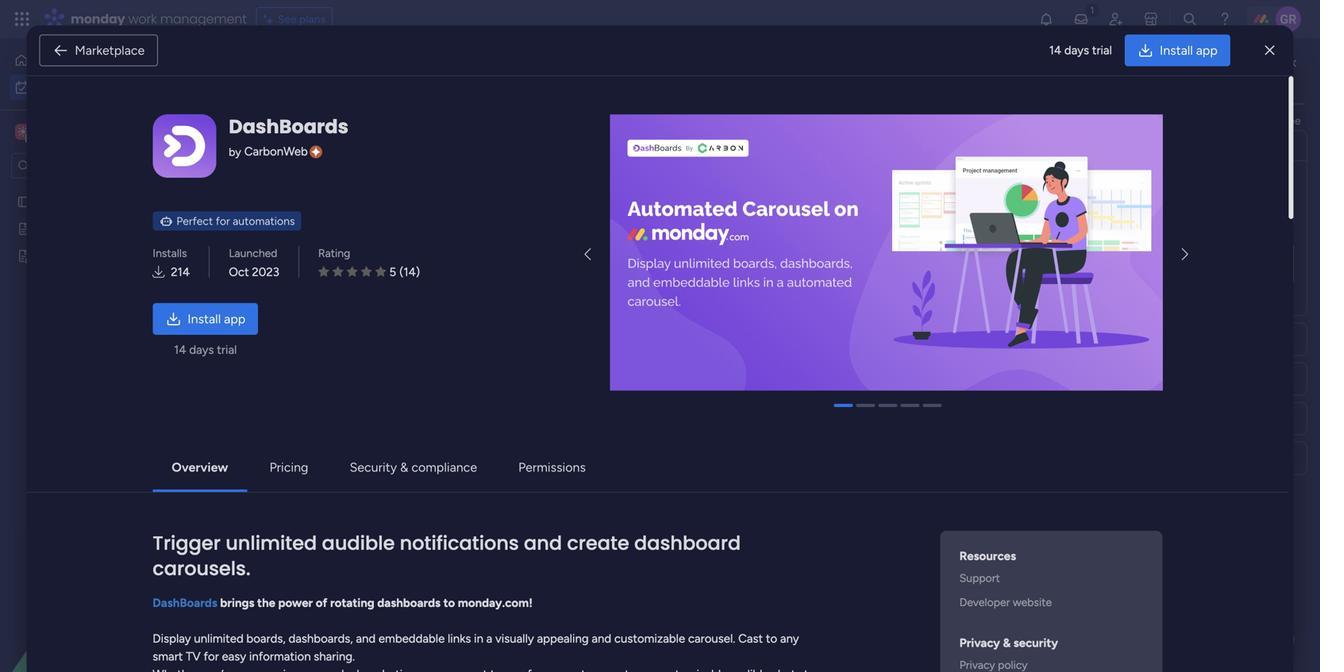 Task type: describe. For each thing, give the bounding box(es) containing it.
0 horizontal spatial a
[[328, 624, 337, 645]]

power
[[278, 596, 313, 610]]

v2 download image
[[153, 263, 165, 281]]

we
[[1132, 175, 1146, 189]]

0 horizontal spatial trial
[[217, 343, 237, 357]]

developer
[[960, 596, 1010, 609]]

list
[[1275, 71, 1289, 85]]

2 star image from the left
[[361, 266, 372, 278]]

next week / 1 item
[[268, 453, 385, 473]]

item inside next week / 1 item
[[362, 457, 385, 471]]

developer website
[[960, 596, 1052, 609]]

status column
[[1029, 372, 1103, 386]]

choose
[[1019, 114, 1058, 127]]

to do list button
[[1215, 65, 1297, 91]]

like
[[1251, 114, 1268, 127]]

carousels.
[[153, 556, 251, 582]]

new inside button
[[241, 131, 264, 145]]

select product image
[[14, 11, 30, 27]]

project for first project management link from the bottom
[[807, 487, 843, 501]]

and right the appealing
[[592, 632, 611, 646]]

for inside display unlimited boards, dashboards, and embeddable links in a visually appealing and customizable carousel. cast to any smart tv for easy information sharing.
[[204, 650, 219, 664]]

without
[[268, 624, 324, 645]]

/ left 0 at the bottom of the page
[[378, 624, 386, 645]]

see
[[278, 12, 297, 26]]

support
[[960, 571, 1000, 585]]

the inside main content
[[1061, 114, 1077, 127]]

2 mar 8 from the top
[[1099, 314, 1125, 327]]

carbonweb
[[244, 144, 308, 159]]

1 horizontal spatial install app button
[[1125, 35, 1231, 66]]

security & compliance
[[350, 460, 477, 475]]

greg
[[1073, 256, 1099, 271]]

to inside display unlimited boards, dashboards, and embeddable links in a visually appealing and customizable carousel. cast to any smart tv for easy information sharing.
[[766, 632, 777, 646]]

monday work management
[[71, 10, 247, 28]]

2 new item from the top
[[258, 486, 307, 499]]

screenshot image
[[610, 114, 1163, 391]]

home link
[[10, 48, 193, 73]]

to
[[1245, 71, 1257, 85]]

app logo image
[[153, 114, 216, 178]]

automations
[[233, 214, 295, 228]]

1 to-do from the top
[[683, 287, 711, 300]]

1 horizontal spatial 14
[[1049, 43, 1062, 57]]

see plans button
[[256, 7, 333, 31]]

any
[[780, 632, 799, 646]]

by
[[229, 145, 241, 159]]

update feed image
[[1073, 11, 1089, 27]]

notifications
[[400, 530, 519, 557]]

trigger
[[153, 530, 221, 557]]

0 horizontal spatial greg robinson image
[[1042, 252, 1066, 276]]

new for first project management link from the bottom
[[258, 486, 281, 499]]

3 to-do from the top
[[683, 487, 711, 500]]

1 vertical spatial 14 days trial
[[174, 343, 237, 357]]

none text field inside main content
[[1029, 197, 1294, 225]]

see
[[1284, 114, 1301, 127]]

1 vertical spatial mar
[[1099, 314, 1116, 327]]

to inside main content
[[1271, 114, 1281, 127]]

work
[[128, 10, 157, 28]]

3 project management link from the top
[[804, 479, 951, 506]]

today
[[268, 253, 312, 273]]

people
[[1185, 114, 1219, 127]]

items inside without a date / 0 items
[[399, 629, 427, 642]]

1 star image from the left
[[318, 266, 329, 278]]

embeddable
[[379, 632, 445, 646]]

home option
[[10, 48, 193, 73]]

private board image
[[17, 249, 32, 264]]

0 horizontal spatial 14
[[174, 343, 186, 357]]

new item button
[[234, 125, 295, 151]]

display unlimited boards, dashboards, and embeddable links in a visually appealing and customizable carousel. cast to any smart tv for easy information sharing.
[[153, 632, 799, 664]]

dashboards link
[[153, 596, 217, 610]]

week
[[303, 453, 340, 473]]

policy
[[998, 658, 1028, 672]]

project for 2nd project management link from the top
[[807, 315, 843, 328]]

oct
[[229, 265, 249, 279]]

today / 2 items
[[268, 253, 364, 273]]

status
[[1029, 372, 1061, 386]]

column
[[1064, 372, 1103, 386]]

0 vertical spatial trial
[[1092, 43, 1112, 57]]

dashboards
[[377, 596, 441, 610]]

notifications image
[[1038, 11, 1054, 27]]

new for 2nd project management link from the top
[[258, 314, 281, 328]]

item for first project management link from the bottom
[[284, 486, 307, 499]]

perfect for automations element
[[153, 211, 301, 230]]

create
[[567, 530, 629, 557]]

visually
[[495, 632, 534, 646]]

unlimited for trigger
[[226, 530, 317, 557]]

2 horizontal spatial items
[[1066, 175, 1093, 189]]

security & compliance button
[[337, 452, 490, 483]]

overview
[[172, 460, 228, 475]]

you'd
[[1222, 114, 1249, 127]]

dapulse x slim image
[[1265, 41, 1275, 60]]

columns
[[1119, 114, 1161, 127]]

robinson
[[1102, 256, 1152, 271]]

0 horizontal spatial days
[[189, 343, 214, 357]]

dates
[[302, 196, 344, 216]]

1 horizontal spatial greg robinson image
[[1276, 6, 1301, 32]]

2 vertical spatial mar
[[1097, 486, 1114, 499]]

2
[[327, 257, 333, 271]]

home
[[35, 54, 65, 67]]

group
[[708, 253, 739, 266]]

1 project management link from the top
[[804, 279, 951, 306]]

& for privacy
[[1003, 636, 1011, 650]]

0 horizontal spatial people
[[992, 253, 1026, 266]]

carousel.
[[688, 632, 735, 646]]

app for the right install app button
[[1196, 43, 1218, 58]]

work
[[277, 60, 341, 95]]

stuck
[[1209, 486, 1237, 499]]

boards
[[1029, 333, 1063, 346]]

boards, for unlimited
[[246, 632, 286, 646]]

to do list
[[1245, 71, 1289, 85]]

date
[[341, 624, 375, 645]]

0 vertical spatial days
[[1065, 43, 1089, 57]]

resources
[[960, 549, 1016, 564]]

dashboards,
[[289, 632, 353, 646]]

and for dashboards,
[[356, 632, 376, 646]]

easy
[[222, 650, 246, 664]]

monday marketplace image
[[1143, 11, 1159, 27]]

2 privacy from the top
[[960, 658, 995, 672]]

1 vertical spatial to
[[444, 596, 455, 610]]

0
[[389, 629, 396, 642]]

security
[[1014, 636, 1058, 650]]

rating
[[318, 246, 350, 260]]

5
[[389, 265, 396, 279]]

and for columns
[[1164, 114, 1182, 127]]

marketplace arrow left image
[[585, 249, 591, 261]]

main content containing past dates /
[[210, 38, 1320, 672]]

214
[[171, 265, 190, 279]]

1 do from the top
[[698, 287, 711, 300]]

1 star image from the left
[[332, 266, 344, 278]]

should
[[1096, 175, 1129, 189]]

past dates /
[[268, 196, 358, 216]]

pricing
[[270, 460, 308, 475]]

2 public board image from the top
[[17, 222, 32, 237]]

permissions
[[518, 460, 586, 475]]

monday
[[71, 10, 125, 28]]



Task type: locate. For each thing, give the bounding box(es) containing it.
install app down the search everything icon
[[1160, 43, 1218, 58]]

star image right 2
[[347, 266, 358, 278]]

0 horizontal spatial the
[[257, 596, 275, 610]]

management
[[160, 10, 247, 28]]

& inside privacy & security privacy policy
[[1003, 636, 1011, 650]]

14 down 214 at top left
[[174, 343, 186, 357]]

items right 0 at the bottom of the page
[[399, 629, 427, 642]]

1
[[355, 457, 360, 471]]

1 vertical spatial mar 8
[[1099, 314, 1125, 327]]

& right security
[[400, 460, 408, 475]]

for right perfect
[[216, 214, 230, 228]]

unlimited up easy
[[194, 632, 244, 646]]

/ right dates
[[347, 196, 355, 216]]

1 vertical spatial 14
[[174, 343, 186, 357]]

1 workspace image from the left
[[15, 123, 31, 141]]

16
[[1117, 486, 1127, 499]]

plans
[[299, 12, 326, 26]]

install down the search everything icon
[[1160, 43, 1193, 58]]

item
[[284, 314, 307, 328], [284, 486, 307, 499]]

app down the search everything icon
[[1196, 43, 1218, 58]]

people left greg
[[992, 253, 1026, 266]]

2 to- from the top
[[683, 315, 698, 328]]

items inside today / 2 items
[[336, 257, 364, 271]]

0 vertical spatial app
[[1196, 43, 1218, 58]]

1 horizontal spatial items
[[399, 629, 427, 642]]

/ left 2
[[316, 253, 323, 273]]

item down today
[[284, 314, 307, 328]]

install app for the right install app button
[[1160, 43, 1218, 58]]

item for 2nd project management link from the top
[[284, 314, 307, 328]]

audible
[[322, 530, 395, 557]]

greg robinson
[[1073, 256, 1152, 271]]

main content
[[210, 38, 1320, 672]]

3 star image from the left
[[375, 266, 386, 278]]

dashboards for dashboards brings the power of rotating dashboards to monday.com!
[[153, 596, 217, 610]]

0 vertical spatial to-do
[[683, 287, 711, 300]]

launched oct 2023
[[229, 246, 279, 279]]

star image down "rating"
[[332, 266, 344, 278]]

5 (14)
[[389, 265, 420, 279]]

boards, inside display unlimited boards, dashboards, and embeddable links in a visually appealing and customizable carousel. cast to any smart tv for easy information sharing.
[[246, 632, 286, 646]]

and inside main content
[[1164, 114, 1182, 127]]

to-
[[683, 287, 698, 300], [683, 315, 698, 328], [683, 487, 698, 500]]

the right choose on the right of page
[[1061, 114, 1077, 127]]

0 vertical spatial do
[[698, 287, 711, 300]]

and left people
[[1164, 114, 1182, 127]]

star image
[[318, 266, 329, 278], [361, 266, 372, 278], [375, 266, 386, 278]]

2 workspace image from the left
[[17, 123, 29, 141]]

marketplace
[[75, 43, 145, 58]]

of
[[316, 596, 327, 610]]

items right 2
[[336, 257, 364, 271]]

14 days trial
[[1049, 43, 1112, 57], [174, 343, 237, 357]]

1 vertical spatial &
[[1003, 636, 1011, 650]]

None text field
[[1029, 197, 1294, 225]]

14 down notifications image
[[1049, 43, 1062, 57]]

public board image
[[17, 195, 32, 210], [17, 222, 32, 237]]

installs
[[153, 246, 187, 260]]

1 vertical spatial unlimited
[[194, 632, 244, 646]]

3 management from the top
[[845, 487, 911, 501]]

0 vertical spatial 14
[[1049, 43, 1062, 57]]

(14)
[[399, 265, 420, 279]]

0 horizontal spatial boards,
[[246, 632, 286, 646]]

whose items should we show?
[[1029, 175, 1180, 189]]

a right in
[[486, 632, 492, 646]]

1 horizontal spatial boards,
[[1080, 114, 1116, 127]]

2 vertical spatial items
[[399, 629, 427, 642]]

show?
[[1149, 175, 1180, 189]]

item down pricing
[[284, 486, 307, 499]]

permissions button
[[506, 452, 599, 483]]

1 public board image from the top
[[17, 195, 32, 210]]

greg robinson link
[[1073, 256, 1152, 271]]

unlimited for display
[[194, 632, 244, 646]]

2 vertical spatial to-do
[[683, 487, 711, 500]]

and
[[1164, 114, 1182, 127], [524, 530, 562, 557], [356, 632, 376, 646], [592, 632, 611, 646]]

1 horizontal spatial star image
[[347, 266, 358, 278]]

project for first project management link from the top
[[807, 287, 843, 301]]

pricing button
[[257, 452, 321, 483]]

0 vertical spatial unlimited
[[226, 530, 317, 557]]

search everything image
[[1182, 11, 1198, 27]]

0 vertical spatial greg robinson image
[[1276, 6, 1301, 32]]

option
[[0, 188, 202, 191]]

0 vertical spatial people
[[1029, 139, 1063, 152]]

rotating
[[330, 596, 375, 610]]

1 horizontal spatial people
[[1029, 139, 1063, 152]]

customizable
[[614, 632, 685, 646]]

boards, for the
[[1080, 114, 1116, 127]]

board
[[864, 253, 893, 266]]

perfect
[[176, 214, 213, 228]]

install app button down the search everything icon
[[1125, 35, 1231, 66]]

people
[[1029, 139, 1063, 152], [992, 253, 1026, 266]]

1 horizontal spatial item
[[362, 457, 385, 471]]

dashboards
[[229, 114, 349, 140], [153, 596, 217, 610]]

install down 214 at top left
[[188, 311, 221, 327]]

0 vertical spatial mar
[[1099, 286, 1116, 299]]

star image
[[332, 266, 344, 278], [347, 266, 358, 278]]

2 horizontal spatial star image
[[375, 266, 386, 278]]

new down 2023
[[258, 314, 281, 328]]

install for the bottommost install app button
[[188, 311, 221, 327]]

2 do from the top
[[698, 315, 711, 328]]

monday.com!
[[458, 596, 533, 610]]

2 item from the top
[[284, 486, 307, 499]]

1 vertical spatial management
[[845, 315, 911, 328]]

0 horizontal spatial star image
[[332, 266, 344, 278]]

project management
[[807, 287, 911, 301], [807, 315, 911, 328], [807, 487, 911, 501]]

list box
[[0, 185, 202, 484]]

1 mar 8 from the top
[[1099, 286, 1125, 299]]

0 vertical spatial item
[[284, 314, 307, 328]]

2 management from the top
[[845, 315, 911, 328]]

dashboard
[[634, 530, 741, 557]]

a up the "sharing."
[[328, 624, 337, 645]]

0 vertical spatial install
[[1160, 43, 1193, 58]]

dashboards up display
[[153, 596, 217, 610]]

unlimited inside display unlimited boards, dashboards, and embeddable links in a visually appealing and customizable carousel. cast to any smart tv for easy information sharing.
[[194, 632, 244, 646]]

by carbonweb
[[229, 144, 308, 159]]

to left the any
[[766, 632, 777, 646]]

people down choose on the right of page
[[1029, 139, 1063, 152]]

and left create
[[524, 530, 562, 557]]

dashboards up carbonweb
[[229, 114, 349, 140]]

1 project management from the top
[[807, 287, 911, 301]]

privacy left policy
[[960, 658, 995, 672]]

0 horizontal spatial items
[[336, 257, 364, 271]]

a inside display unlimited boards, dashboards, and embeddable links in a visually appealing and customizable carousel. cast to any smart tv for easy information sharing.
[[486, 632, 492, 646]]

0 vertical spatial 8
[[1119, 286, 1125, 299]]

2 to-do from the top
[[683, 315, 711, 328]]

1 horizontal spatial the
[[1061, 114, 1077, 127]]

1 horizontal spatial trial
[[1092, 43, 1112, 57]]

greg robinson image up list
[[1276, 6, 1301, 32]]

1 vertical spatial to-do
[[683, 315, 711, 328]]

mar
[[1099, 286, 1116, 299], [1099, 314, 1116, 327], [1097, 486, 1114, 499]]

and left 0 at the bottom of the page
[[356, 632, 376, 646]]

help image
[[1217, 11, 1233, 27]]

project
[[258, 286, 294, 299], [807, 287, 843, 301], [807, 315, 843, 328], [807, 487, 843, 501]]

1 vertical spatial days
[[189, 343, 214, 357]]

trial
[[1092, 43, 1112, 57], [217, 343, 237, 357]]

app
[[1196, 43, 1218, 58], [224, 311, 246, 327]]

1 8 from the top
[[1119, 286, 1125, 299]]

0 vertical spatial privacy
[[960, 636, 1000, 650]]

install for the right install app button
[[1160, 43, 1193, 58]]

2 vertical spatial new
[[258, 486, 281, 499]]

0 vertical spatial items
[[1066, 175, 1093, 189]]

1 vertical spatial trial
[[217, 343, 237, 357]]

install app down oct
[[188, 311, 246, 327]]

1 horizontal spatial install
[[1160, 43, 1193, 58]]

for right the tv
[[204, 650, 219, 664]]

2 vertical spatial project management link
[[804, 479, 951, 506]]

next
[[268, 453, 299, 473]]

launched
[[229, 246, 277, 260]]

items left should
[[1066, 175, 1093, 189]]

1 vertical spatial items
[[336, 257, 364, 271]]

/ left 1
[[344, 453, 351, 473]]

smart
[[153, 650, 183, 664]]

2 vertical spatial project management
[[807, 487, 911, 501]]

0 vertical spatial new
[[241, 131, 264, 145]]

perfect for automations
[[176, 214, 295, 228]]

2 project management link from the top
[[804, 306, 951, 334]]

customize button
[[569, 125, 654, 151]]

to-do
[[683, 287, 711, 300], [683, 315, 711, 328], [683, 487, 711, 500]]

1 horizontal spatial star image
[[361, 266, 372, 278]]

0 vertical spatial project management
[[807, 287, 911, 301]]

14
[[1049, 43, 1062, 57], [174, 343, 186, 357]]

1 horizontal spatial dashboards
[[229, 114, 349, 140]]

compliance
[[412, 460, 477, 475]]

a
[[328, 624, 337, 645], [486, 632, 492, 646]]

install
[[1160, 43, 1193, 58], [188, 311, 221, 327]]

0 vertical spatial to-
[[683, 287, 698, 300]]

1 item from the top
[[284, 314, 307, 328]]

date
[[1101, 253, 1124, 266]]

0 vertical spatial 14 days trial
[[1049, 43, 1112, 57]]

3 do from the top
[[698, 487, 711, 500]]

1 horizontal spatial 14 days trial
[[1049, 43, 1112, 57]]

1 to- from the top
[[683, 287, 698, 300]]

appealing
[[537, 632, 589, 646]]

1 management from the top
[[845, 287, 911, 301]]

1 vertical spatial install app
[[188, 311, 246, 327]]

0 vertical spatial install app button
[[1125, 35, 1231, 66]]

1 horizontal spatial app
[[1196, 43, 1218, 58]]

unlimited up power
[[226, 530, 317, 557]]

1 horizontal spatial &
[[1003, 636, 1011, 650]]

customize
[[594, 131, 648, 145]]

privacy
[[960, 636, 1000, 650], [960, 658, 995, 672]]

the
[[1061, 114, 1077, 127], [257, 596, 275, 610]]

brings
[[220, 596, 254, 610]]

project management link
[[804, 279, 951, 306], [804, 306, 951, 334], [804, 479, 951, 506]]

my work
[[234, 60, 341, 95]]

to right like
[[1271, 114, 1281, 127]]

1 vertical spatial public board image
[[17, 222, 32, 237]]

Filter dashboard by text search field
[[302, 125, 446, 151]]

trial down invite members icon on the top right of page
[[1092, 43, 1112, 57]]

tv
[[186, 650, 201, 664]]

install app for the bottommost install app button
[[188, 311, 246, 327]]

greg robinson image
[[1276, 6, 1301, 32], [1042, 252, 1066, 276]]

0 horizontal spatial install
[[188, 311, 221, 327]]

0 vertical spatial &
[[400, 460, 408, 475]]

0 vertical spatial management
[[845, 287, 911, 301]]

1 vertical spatial to-
[[683, 315, 698, 328]]

0 vertical spatial mar 8
[[1099, 286, 1125, 299]]

app for the bottommost install app button
[[224, 311, 246, 327]]

marketplace arrow right image
[[1182, 249, 1188, 261]]

new down pricing button
[[258, 486, 281, 499]]

item
[[267, 131, 289, 145], [362, 457, 385, 471]]

2 vertical spatial to
[[766, 632, 777, 646]]

unlimited inside trigger unlimited audible notifications and create dashboard carousels.
[[226, 530, 317, 557]]

0 vertical spatial install app
[[1160, 43, 1218, 58]]

2 8 from the top
[[1119, 314, 1125, 327]]

boards,
[[1080, 114, 1116, 127], [246, 632, 286, 646]]

greg robinson image left greg
[[1042, 252, 1066, 276]]

resources support
[[960, 549, 1016, 585]]

1 vertical spatial people
[[992, 253, 1026, 266]]

to
[[1271, 114, 1281, 127], [444, 596, 455, 610], [766, 632, 777, 646]]

2 horizontal spatial to
[[1271, 114, 1281, 127]]

2 project management from the top
[[807, 315, 911, 328]]

trial down oct
[[217, 343, 237, 357]]

whose
[[1029, 175, 1063, 189]]

1 vertical spatial install app button
[[153, 303, 258, 335]]

1 privacy from the top
[[960, 636, 1000, 650]]

and for notifications
[[524, 530, 562, 557]]

1 vertical spatial do
[[698, 315, 711, 328]]

dashboards for dashboards
[[229, 114, 349, 140]]

0 horizontal spatial 14 days trial
[[174, 343, 237, 357]]

0 horizontal spatial star image
[[318, 266, 329, 278]]

& for security
[[400, 460, 408, 475]]

lottie animation element
[[0, 512, 202, 672]]

1 vertical spatial item
[[362, 457, 385, 471]]

sharing.
[[314, 650, 355, 664]]

my
[[234, 60, 271, 95]]

0 horizontal spatial install app
[[188, 311, 246, 327]]

2 vertical spatial management
[[845, 487, 911, 501]]

1 vertical spatial 8
[[1119, 314, 1125, 327]]

1 vertical spatial project management
[[807, 315, 911, 328]]

0 vertical spatial for
[[216, 214, 230, 228]]

1 vertical spatial the
[[257, 596, 275, 610]]

0 horizontal spatial to
[[444, 596, 455, 610]]

1 vertical spatial boards,
[[246, 632, 286, 646]]

0 vertical spatial item
[[267, 131, 289, 145]]

item inside button
[[267, 131, 289, 145]]

0 horizontal spatial dashboards
[[153, 596, 217, 610]]

lottie animation image
[[0, 512, 202, 672]]

new up "by"
[[241, 131, 264, 145]]

invite members image
[[1108, 11, 1124, 27]]

8
[[1119, 286, 1125, 299], [1119, 314, 1125, 327]]

1 vertical spatial privacy
[[960, 658, 995, 672]]

boards, left the 'columns'
[[1080, 114, 1116, 127]]

2 vertical spatial do
[[698, 487, 711, 500]]

boards, up information
[[246, 632, 286, 646]]

1 new item from the top
[[258, 314, 307, 328]]

1 vertical spatial greg robinson image
[[1042, 252, 1066, 276]]

new item down 2023
[[258, 314, 307, 328]]

1 horizontal spatial a
[[486, 632, 492, 646]]

the right brings
[[257, 596, 275, 610]]

install app button
[[1125, 35, 1231, 66], [153, 303, 258, 335]]

without a date / 0 items
[[268, 624, 427, 645]]

display
[[153, 632, 191, 646]]

information
[[249, 650, 311, 664]]

3 project management from the top
[[807, 487, 911, 501]]

and inside trigger unlimited audible notifications and create dashboard carousels.
[[524, 530, 562, 557]]

0 horizontal spatial install app button
[[153, 303, 258, 335]]

2 star image from the left
[[347, 266, 358, 278]]

0 vertical spatial new item
[[258, 314, 307, 328]]

workspace image
[[15, 123, 31, 141], [17, 123, 29, 141]]

1 vertical spatial new
[[258, 314, 281, 328]]

1 vertical spatial app
[[224, 311, 246, 327]]

to up links
[[444, 596, 455, 610]]

None search field
[[302, 125, 446, 151]]

& up policy
[[1003, 636, 1011, 650]]

links
[[448, 632, 471, 646]]

privacy up policy
[[960, 636, 1000, 650]]

& inside button
[[400, 460, 408, 475]]

1 vertical spatial item
[[284, 486, 307, 499]]

new item down pricing
[[258, 486, 307, 499]]

3 to- from the top
[[683, 487, 698, 500]]

install app button down 214 at top left
[[153, 303, 258, 335]]

1 horizontal spatial install app
[[1160, 43, 1218, 58]]

app down oct
[[224, 311, 246, 327]]

1 vertical spatial dashboards
[[153, 596, 217, 610]]

1 image
[[1085, 1, 1100, 19]]

trigger unlimited audible notifications and create dashboard carousels.
[[153, 530, 741, 582]]



Task type: vqa. For each thing, say whether or not it's contained in the screenshot.
Learn more about app marketplace security
no



